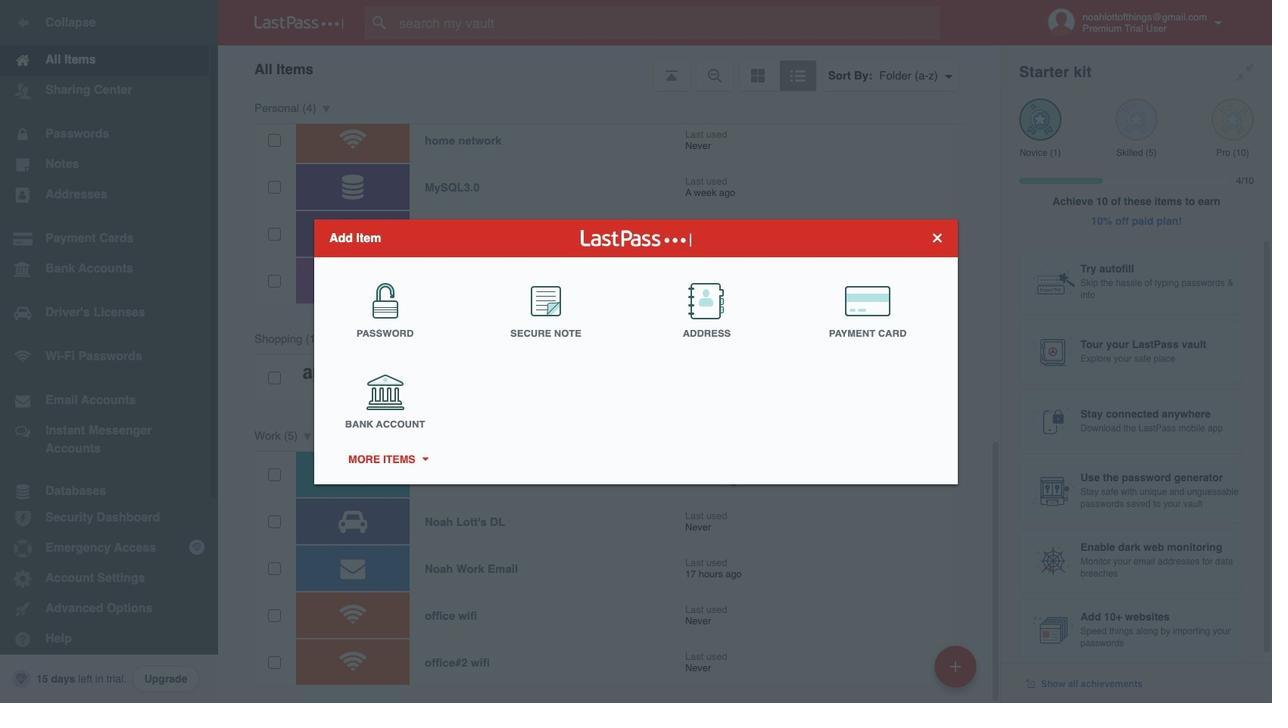 Task type: describe. For each thing, give the bounding box(es) containing it.
Search search field
[[365, 6, 970, 39]]

search my vault text field
[[365, 6, 970, 39]]



Task type: vqa. For each thing, say whether or not it's contained in the screenshot.
'New item' element
no



Task type: locate. For each thing, give the bounding box(es) containing it.
vault options navigation
[[218, 45, 1001, 91]]

new item navigation
[[929, 641, 986, 704]]

new item image
[[950, 662, 961, 672]]

caret right image
[[420, 457, 430, 461]]

dialog
[[314, 219, 958, 484]]

lastpass image
[[254, 16, 344, 30]]

main navigation navigation
[[0, 0, 218, 704]]



